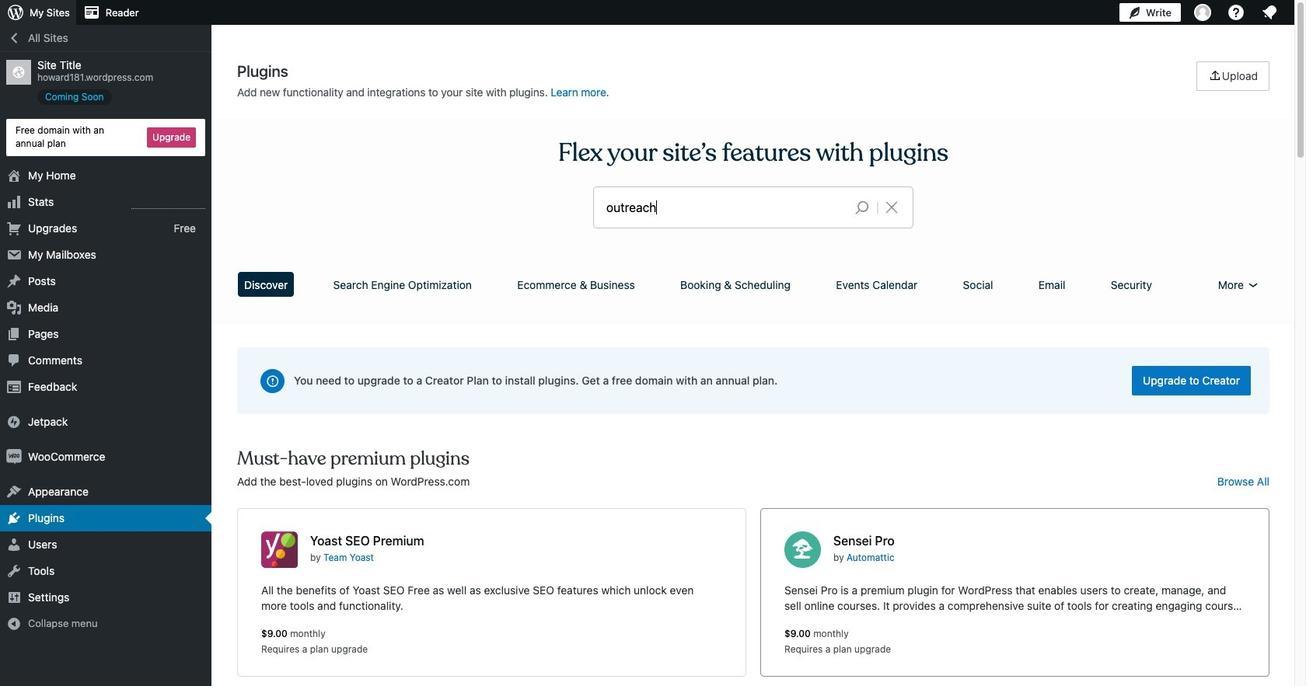 Task type: vqa. For each thing, say whether or not it's contained in the screenshot.
My Profile ICON
yes



Task type: describe. For each thing, give the bounding box(es) containing it.
1 img image from the top
[[6, 414, 22, 430]]

2 img image from the top
[[6, 449, 22, 465]]

close search image
[[872, 198, 911, 217]]

1 plugin icon image from the left
[[261, 532, 298, 568]]

my profile image
[[1194, 4, 1211, 21]]

2 plugin icon image from the left
[[784, 532, 821, 568]]

open search image
[[843, 197, 882, 218]]



Task type: locate. For each thing, give the bounding box(es) containing it.
Search search field
[[606, 187, 843, 228]]

0 horizontal spatial plugin icon image
[[261, 532, 298, 568]]

1 vertical spatial img image
[[6, 449, 22, 465]]

1 horizontal spatial plugin icon image
[[784, 532, 821, 568]]

main content
[[232, 61, 1275, 686]]

plugin icon image
[[261, 532, 298, 568], [784, 532, 821, 568]]

highest hourly views 0 image
[[131, 199, 205, 209]]

0 vertical spatial img image
[[6, 414, 22, 430]]

None search field
[[594, 187, 913, 228]]

help image
[[1227, 3, 1245, 22]]

img image
[[6, 414, 22, 430], [6, 449, 22, 465]]

manage your notifications image
[[1260, 3, 1279, 22]]



